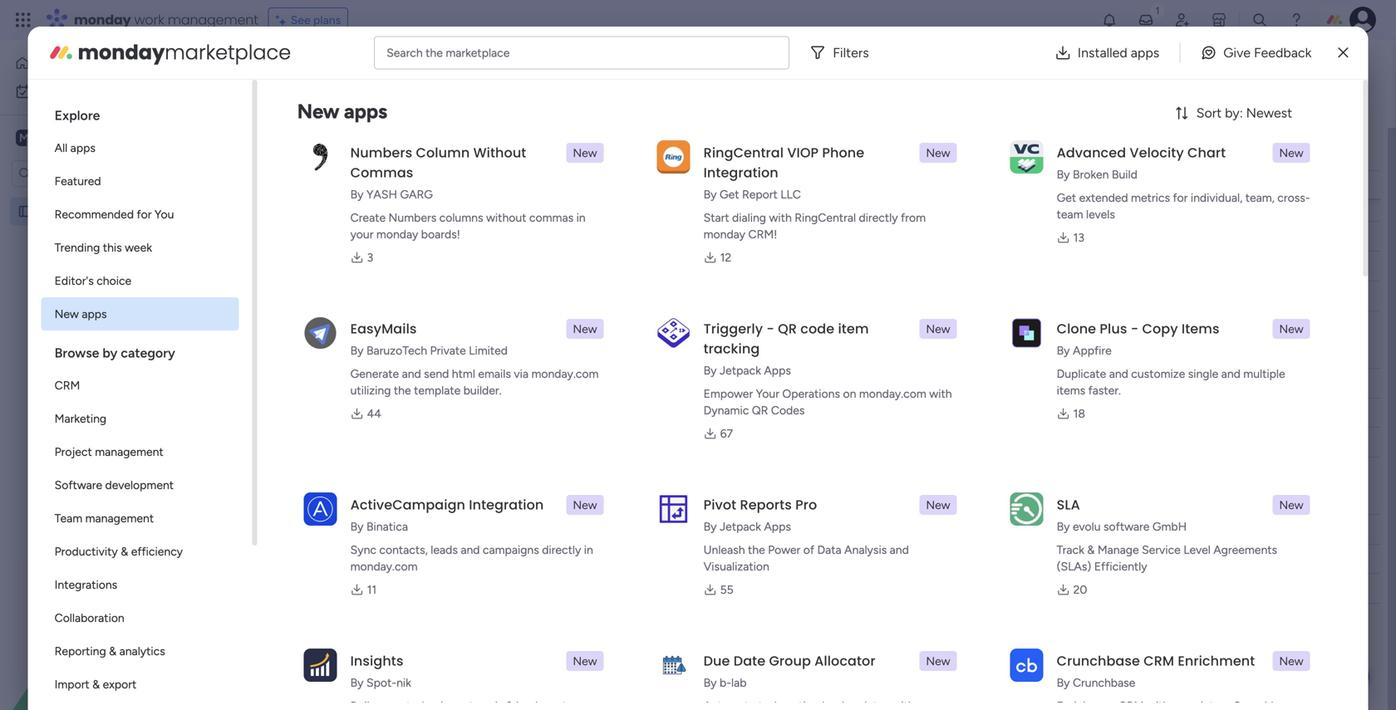Task type: vqa. For each thing, say whether or not it's contained in the screenshot.
2nd + Add task text field from the bottom of the page
no



Task type: describe. For each thing, give the bounding box(es) containing it.
b-
[[720, 676, 731, 690]]

new for easymails
[[573, 322, 597, 336]]

reporting & analytics
[[55, 644, 165, 659]]

project inside option
[[55, 445, 92, 459]]

productivity
[[55, 545, 118, 559]]

column information image for status
[[699, 178, 712, 192]]

on
[[843, 387, 856, 401]]

track & manage service level agreements (slas) efficiently
[[1057, 543, 1277, 574]]

status field for to-do
[[645, 176, 687, 194]]

by for advanced velocity chart
[[1057, 167, 1070, 182]]

due down reports at the bottom right of the page
[[756, 523, 776, 537]]

Search field
[[370, 99, 420, 122]]

new inside option
[[55, 307, 79, 321]]

editor's choice
[[55, 274, 131, 288]]

apps for reports
[[764, 520, 791, 534]]

cross-
[[1278, 191, 1310, 205]]

pivot
[[704, 496, 736, 514]]

task for completed
[[395, 376, 418, 390]]

completed
[[286, 341, 372, 362]]

1
[[1317, 59, 1322, 74]]

by for sla
[[1057, 520, 1070, 534]]

software development option
[[41, 469, 239, 502]]

1 vertical spatial project
[[39, 204, 77, 219]]

2 date from the top
[[779, 376, 803, 391]]

search
[[387, 46, 423, 60]]

nik
[[396, 676, 411, 690]]

management for project management
[[95, 445, 163, 459]]

tracking
[[704, 339, 760, 358]]

lab
[[731, 676, 747, 690]]

mar for mar 9
[[766, 230, 784, 243]]

and inside "unleash the power of data analysis and visualization"
[[890, 543, 909, 557]]

collaboration option
[[41, 602, 239, 635]]

& for reporting
[[109, 644, 116, 659]]

to-do
[[286, 143, 333, 164]]

2 - from the left
[[1131, 320, 1139, 338]]

allocator
[[815, 652, 876, 671]]

and up the faster.
[[1109, 367, 1128, 381]]

app logo image for advanced velocity chart
[[1010, 140, 1043, 173]]

by for insights
[[350, 676, 364, 690]]

numbers inside numbers column without commas
[[350, 143, 412, 162]]

workspace
[[71, 130, 136, 146]]

To-Do field
[[282, 143, 337, 165]]

project management
[[55, 445, 163, 459]]

give feedback
[[1223, 45, 1312, 61]]

featured option
[[41, 165, 239, 198]]

v2 done deadline image
[[727, 199, 740, 214]]

by for ringcentral viop phone integration
[[704, 187, 717, 202]]

monday up home option at the top left of the page
[[74, 10, 131, 29]]

reports
[[740, 496, 792, 514]]

0 horizontal spatial get
[[720, 187, 739, 202]]

browse by category
[[55, 345, 175, 361]]

monday marketplace image
[[48, 39, 74, 66]]

monday.com inside sync contacts, leads and campaigns directly in monday.com
[[350, 560, 418, 574]]

new
[[308, 640, 330, 654]]

task for to-do
[[395, 178, 418, 192]]

main table button
[[482, 53, 576, 80]]

1 horizontal spatial 3
[[367, 251, 373, 265]]

start
[[704, 211, 729, 225]]

lottie animation element
[[0, 543, 212, 711]]

ringcentral inside ringcentral viop phone integration
[[704, 143, 784, 162]]

due up codes
[[756, 376, 776, 391]]

app logo image for crunchbase crm enrichment
[[1010, 649, 1043, 682]]

group inside field
[[322, 487, 370, 508]]

- inside triggerly - qr code item tracking
[[767, 320, 774, 338]]

installed
[[1078, 45, 1128, 61]]

by for pivot reports pro
[[704, 520, 717, 534]]

the for unleash
[[748, 543, 765, 557]]

column
[[416, 143, 470, 162]]

project management list box
[[0, 194, 212, 450]]

numbers column without commas
[[350, 143, 526, 182]]

project management option
[[41, 435, 239, 469]]

select product image
[[15, 12, 32, 28]]

velocity
[[1130, 143, 1184, 162]]

gary orlando image
[[1350, 7, 1376, 33]]

new for crunchbase crm enrichment
[[1279, 654, 1304, 669]]

invite / 1
[[1278, 59, 1322, 74]]

new task button
[[252, 97, 314, 124]]

app logo image for clone plus - copy items
[[1010, 316, 1043, 350]]

Owner field
[[547, 374, 590, 393]]

and right single at the right of the page
[[1221, 367, 1241, 381]]

workspace image
[[16, 129, 32, 147]]

empower your operations on monday.com with dynamic qr codes
[[704, 387, 952, 418]]

and inside sync contacts, leads and campaigns directly in monday.com
[[461, 543, 480, 557]]

give
[[1223, 45, 1251, 61]]

recommended for you
[[55, 207, 174, 221]]

app logo image for insights
[[304, 649, 337, 682]]

team management option
[[41, 502, 239, 535]]

status field for new group
[[645, 521, 687, 539]]

code
[[801, 320, 835, 338]]

crm inside option
[[55, 379, 80, 393]]

this
[[103, 241, 122, 255]]

your
[[756, 387, 779, 401]]

browse
[[55, 345, 99, 361]]

with inside empower your operations on monday.com with dynamic qr codes
[[929, 387, 952, 401]]

development
[[105, 478, 174, 492]]

1 horizontal spatial marketplace
[[446, 46, 510, 60]]

2 due date field from the top
[[751, 374, 807, 393]]

by jetpack apps for triggerly
[[704, 364, 791, 378]]

new for due date group allocator
[[926, 654, 950, 669]]

new for clone plus - copy items
[[1279, 322, 1304, 336]]

pivot reports pro
[[704, 496, 817, 514]]

levels
[[1086, 207, 1115, 221]]

without
[[486, 211, 526, 225]]

create numbers columns without commas in your monday boards!
[[350, 211, 586, 241]]

new for sla
[[1279, 498, 1304, 512]]

/
[[1310, 59, 1314, 74]]

in inside create numbers columns without commas in your monday boards!
[[576, 211, 586, 225]]

0 horizontal spatial 3
[[340, 230, 346, 244]]

by
[[103, 345, 118, 361]]

by for activecampaign integration
[[350, 520, 364, 534]]

main for main table
[[508, 59, 533, 74]]

contacts,
[[379, 543, 428, 557]]

by for due date group allocator
[[704, 676, 717, 690]]

project management inside field
[[257, 54, 461, 82]]

new for numbers column without commas
[[573, 146, 597, 160]]

add
[[284, 640, 306, 654]]

editor's
[[55, 274, 94, 288]]

2
[[340, 200, 346, 214]]

software
[[55, 478, 102, 492]]

management inside list box
[[79, 204, 148, 219]]

boards!
[[421, 227, 460, 241]]

app logo image for due date group allocator
[[657, 649, 690, 682]]

week
[[125, 241, 152, 255]]

main for main workspace
[[38, 130, 67, 146]]

by jetpack apps for pivot
[[704, 520, 791, 534]]

management inside field
[[328, 54, 461, 82]]

management for team management
[[85, 511, 154, 526]]

items
[[1182, 320, 1220, 338]]

qr inside triggerly - qr code item tracking
[[778, 320, 797, 338]]

analysis
[[844, 543, 887, 557]]

invite members image
[[1174, 12, 1191, 28]]

new inside field
[[286, 487, 318, 508]]

reporting & analytics option
[[41, 635, 239, 668]]

by crunchbase
[[1057, 676, 1135, 690]]

utilizing
[[350, 384, 391, 398]]

directly inside sync contacts, leads and campaigns directly in monday.com
[[542, 543, 581, 557]]

public board image
[[17, 204, 33, 219]]

update feed image
[[1138, 12, 1154, 28]]

integrations option
[[41, 568, 239, 602]]

newest
[[1246, 105, 1292, 121]]

status for do
[[649, 178, 683, 192]]

integrations
[[55, 578, 117, 592]]

crm option
[[41, 369, 239, 402]]

by spot-nik
[[350, 676, 411, 690]]

numbers inside create numbers columns without commas in your monday boards!
[[389, 211, 436, 225]]

crm!
[[748, 227, 777, 241]]

without
[[473, 143, 526, 162]]

main table
[[508, 59, 563, 74]]

sort
[[1196, 105, 1222, 121]]

commas
[[529, 211, 574, 225]]

monday marketplace
[[78, 39, 291, 66]]

phone
[[822, 143, 864, 162]]

v2 search image
[[358, 101, 370, 120]]

get extended metrics for individual, team, cross- team levels
[[1057, 191, 1310, 221]]

notifications image
[[1101, 12, 1118, 28]]

apps right angle down icon
[[344, 99, 387, 123]]

items
[[1057, 384, 1085, 398]]

productivity & efficiency
[[55, 545, 183, 559]]

date for new group
[[779, 523, 803, 537]]

integration inside ringcentral viop phone integration
[[704, 163, 778, 182]]

new for triggerly - qr code item tracking
[[926, 322, 950, 336]]

0 horizontal spatial marketplace
[[165, 39, 291, 66]]

advanced
[[1057, 143, 1126, 162]]

ringcentral inside "start dialing with ringcentral directly from monday crm!"
[[795, 211, 856, 225]]

service
[[1142, 543, 1181, 557]]

triggerly
[[704, 320, 763, 338]]

unleash
[[704, 543, 745, 557]]

New Group field
[[282, 487, 374, 509]]

home
[[37, 56, 68, 70]]

featured
[[55, 174, 101, 188]]

app logo image for ringcentral viop phone integration
[[657, 140, 690, 173]]

new for activecampaign integration
[[573, 498, 597, 512]]

marketing
[[55, 412, 107, 426]]

enrichment
[[1178, 652, 1255, 671]]

empower
[[704, 387, 753, 401]]



Task type: locate. For each thing, give the bounding box(es) containing it.
1 vertical spatial monday.com
[[859, 387, 926, 401]]

by for crunchbase crm enrichment
[[1057, 676, 1070, 690]]

column information image up dynamic
[[699, 377, 712, 390]]

0 vertical spatial due date field
[[751, 176, 807, 194]]

app logo image for pivot reports pro
[[657, 493, 690, 526]]

0 horizontal spatial main
[[38, 130, 67, 146]]

import & export option
[[41, 668, 239, 701]]

apps down "editor's choice"
[[82, 307, 107, 321]]

& for import
[[92, 678, 100, 692]]

by jetpack apps down pivot reports pro
[[704, 520, 791, 534]]

jetpack for triggerly
[[720, 364, 761, 378]]

qr down your
[[752, 403, 768, 418]]

lottie animation image
[[0, 543, 212, 711]]

by for triggerly - qr code item tracking
[[704, 364, 717, 378]]

due
[[756, 178, 776, 192], [756, 376, 776, 391], [756, 523, 776, 537], [704, 652, 730, 671]]

plus
[[1100, 320, 1127, 338]]

columns
[[439, 211, 483, 225]]

1 vertical spatial column information image
[[814, 377, 828, 390]]

new for insights
[[573, 654, 597, 669]]

0 horizontal spatial directly
[[542, 543, 581, 557]]

team
[[55, 511, 82, 526]]

the inside "unleash the power of data analysis and visualization"
[[748, 543, 765, 557]]

project
[[257, 54, 323, 82], [39, 204, 77, 219], [55, 445, 92, 459]]

due date up codes
[[756, 376, 803, 391]]

option
[[0, 197, 212, 200]]

sort by: newest
[[1196, 105, 1292, 121]]

date
[[734, 652, 766, 671]]

2 vertical spatial due date
[[756, 523, 803, 537]]

column information image
[[699, 178, 712, 192], [814, 377, 828, 390]]

0 horizontal spatial crm
[[55, 379, 80, 393]]

recommended for you option
[[41, 198, 239, 231]]

visualization
[[704, 560, 769, 574]]

1 horizontal spatial -
[[1131, 320, 1139, 338]]

1 horizontal spatial integration
[[704, 163, 778, 182]]

all
[[55, 141, 68, 155]]

2 due date from the top
[[756, 376, 803, 391]]

0 vertical spatial integration
[[704, 163, 778, 182]]

choice
[[97, 274, 131, 288]]

group
[[333, 640, 364, 654]]

1 horizontal spatial new apps
[[297, 99, 387, 123]]

main right workspace icon at the left top of the page
[[38, 130, 67, 146]]

mar 9
[[766, 230, 793, 243]]

1 status field from the top
[[645, 176, 687, 194]]

2 vertical spatial due date field
[[751, 521, 807, 539]]

monday.com
[[531, 367, 599, 381], [859, 387, 926, 401], [350, 560, 418, 574]]

numbers down garg
[[389, 211, 436, 225]]

Due date field
[[751, 176, 807, 194], [751, 374, 807, 393], [751, 521, 807, 539]]

task for new group
[[395, 522, 418, 536]]

group
[[322, 487, 370, 508], [769, 652, 811, 671]]

mar for mar 8
[[765, 200, 784, 213]]

due date for group
[[756, 523, 803, 537]]

2 jetpack from the top
[[720, 520, 761, 534]]

home option
[[10, 50, 202, 76]]

reporting
[[55, 644, 106, 659]]

1 horizontal spatial for
[[1173, 191, 1188, 205]]

& inside option
[[121, 545, 128, 559]]

sla
[[1057, 496, 1080, 514]]

list box containing explore
[[41, 93, 239, 711]]

management up monday marketplace
[[168, 10, 258, 29]]

1 vertical spatial main
[[38, 130, 67, 146]]

due date
[[756, 178, 803, 192], [756, 376, 803, 391], [756, 523, 803, 537]]

dapulse x slim image
[[1338, 43, 1348, 63]]

- right plus
[[1131, 320, 1139, 338]]

apps inside option
[[70, 141, 95, 155]]

new for pivot reports pro
[[926, 498, 950, 512]]

0 vertical spatial column information image
[[699, 178, 712, 192]]

by for numbers column without commas
[[350, 187, 364, 202]]

apps inside "button"
[[1131, 45, 1159, 61]]

1 vertical spatial mar
[[766, 230, 784, 243]]

1 - from the left
[[767, 320, 774, 338]]

0 vertical spatial monday.com
[[531, 367, 599, 381]]

in right commas
[[576, 211, 586, 225]]

1 due date from the top
[[756, 178, 803, 192]]

Completed field
[[282, 341, 376, 362]]

project up 'task'
[[257, 54, 323, 82]]

1 vertical spatial jetpack
[[720, 520, 761, 534]]

marketing option
[[41, 402, 239, 435]]

monday.com down contacts,
[[350, 560, 418, 574]]

0 vertical spatial for
[[1173, 191, 1188, 205]]

0 horizontal spatial qr
[[752, 403, 768, 418]]

-
[[767, 320, 774, 338], [1131, 320, 1139, 338]]

collaboration
[[55, 611, 124, 625]]

0 vertical spatial directly
[[859, 211, 898, 225]]

0 vertical spatial project management
[[257, 54, 461, 82]]

by get report llc
[[704, 187, 801, 202]]

new for ringcentral viop phone integration
[[926, 146, 950, 160]]

get up team
[[1057, 191, 1076, 205]]

column information image up unleash
[[699, 523, 712, 536]]

Project Management field
[[253, 54, 465, 82]]

integration up 'campaigns'
[[469, 496, 544, 514]]

from
[[901, 211, 926, 225]]

1 vertical spatial crm
[[1144, 652, 1174, 671]]

1 horizontal spatial project management
[[257, 54, 461, 82]]

1 horizontal spatial qr
[[778, 320, 797, 338]]

due date field for new group
[[751, 521, 807, 539]]

project management down the featured
[[39, 204, 148, 219]]

11
[[367, 583, 377, 597]]

in inside sync contacts, leads and campaigns directly in monday.com
[[584, 543, 593, 557]]

0 vertical spatial with
[[769, 211, 792, 225]]

1 vertical spatial management
[[79, 204, 148, 219]]

apps for -
[[764, 364, 791, 378]]

spot-
[[366, 676, 396, 690]]

1 vertical spatial qr
[[752, 403, 768, 418]]

main left table
[[508, 59, 533, 74]]

individual,
[[1191, 191, 1243, 205]]

1 vertical spatial new apps
[[55, 307, 107, 321]]

& for track
[[1087, 543, 1095, 557]]

numbers up commas at the left top of page
[[350, 143, 412, 162]]

add view image
[[585, 60, 592, 73]]

give feedback button
[[1187, 36, 1325, 69]]

new apps down editor's
[[55, 307, 107, 321]]

directly
[[859, 211, 898, 225], [542, 543, 581, 557]]

with
[[769, 211, 792, 225], [929, 387, 952, 401]]

and inside generate and send html emails via monday.com utilizing the template builder.
[[402, 367, 421, 381]]

the right utilizing
[[394, 384, 411, 398]]

jetpack for pivot
[[720, 520, 761, 534]]

column information image for due date
[[814, 377, 828, 390]]

agreements
[[1214, 543, 1277, 557]]

0 vertical spatial management
[[328, 54, 461, 82]]

qr inside empower your operations on monday.com with dynamic qr codes
[[752, 403, 768, 418]]

the
[[426, 46, 443, 60], [394, 384, 411, 398], [748, 543, 765, 557]]

get inside the get extended metrics for individual, team, cross- team levels
[[1057, 191, 1076, 205]]

workspace selection element
[[16, 128, 139, 150]]

0 horizontal spatial project management
[[39, 204, 148, 219]]

0 horizontal spatial new apps
[[55, 307, 107, 321]]

0 vertical spatial crm
[[55, 379, 80, 393]]

power
[[768, 543, 800, 557]]

due date field up codes
[[751, 374, 807, 393]]

column information image
[[699, 377, 712, 390], [699, 523, 712, 536]]

with inside "start dialing with ringcentral directly from monday crm!"
[[769, 211, 792, 225]]

monday inside create numbers columns without commas in your monday boards!
[[376, 227, 418, 241]]

1 horizontal spatial group
[[769, 652, 811, 671]]

0 vertical spatial new apps
[[297, 99, 387, 123]]

crunchbase up the by crunchbase
[[1057, 652, 1140, 671]]

1 vertical spatial ringcentral
[[795, 211, 856, 225]]

0 vertical spatial by jetpack apps
[[704, 364, 791, 378]]

0 vertical spatial main
[[508, 59, 533, 74]]

app logo image for numbers column without commas
[[304, 140, 337, 173]]

due date up power
[[756, 523, 803, 537]]

1 vertical spatial the
[[394, 384, 411, 398]]

& left 'efficiency'
[[121, 545, 128, 559]]

project management inside list box
[[39, 204, 148, 219]]

the for search
[[426, 46, 443, 60]]

0 vertical spatial project
[[257, 54, 323, 82]]

2 status field from the top
[[645, 521, 687, 539]]

trending this week option
[[41, 231, 239, 264]]

1 vertical spatial group
[[769, 652, 811, 671]]

clone plus - copy items
[[1057, 320, 1220, 338]]

mar
[[765, 200, 784, 213], [766, 230, 784, 243]]

date up codes
[[779, 376, 803, 391]]

management inside option
[[85, 511, 154, 526]]

0 vertical spatial apps
[[764, 364, 791, 378]]

3 left your
[[340, 230, 346, 244]]

project inside field
[[257, 54, 323, 82]]

viop
[[787, 143, 819, 162]]

monday inside "start dialing with ringcentral directly from monday crm!"
[[704, 227, 745, 241]]

1 vertical spatial directly
[[542, 543, 581, 557]]

all apps
[[55, 141, 95, 155]]

0 vertical spatial the
[[426, 46, 443, 60]]

qr left "code"
[[778, 320, 797, 338]]

0 vertical spatial jetpack
[[720, 364, 761, 378]]

jetpack
[[720, 364, 761, 378], [720, 520, 761, 534]]

directly right 'campaigns'
[[542, 543, 581, 557]]

of
[[803, 543, 814, 557]]

2 horizontal spatial monday.com
[[859, 387, 926, 401]]

monday marketplace image
[[1211, 12, 1227, 28]]

editor's choice option
[[41, 264, 239, 298]]

add new group
[[284, 640, 364, 654]]

1 image
[[1150, 1, 1165, 20]]

due date field for to-do
[[751, 176, 807, 194]]

group up by binatica
[[322, 487, 370, 508]]

3
[[340, 230, 346, 244], [367, 251, 373, 265]]

2 apps from the top
[[764, 520, 791, 534]]

0 vertical spatial mar
[[765, 200, 784, 213]]

3 date from the top
[[779, 523, 803, 537]]

create
[[350, 211, 386, 225]]

1 column information image from the top
[[699, 377, 712, 390]]

efficiently
[[1094, 560, 1147, 574]]

see plans button
[[268, 7, 348, 32]]

for right metrics
[[1173, 191, 1188, 205]]

main inside "button"
[[508, 59, 533, 74]]

team
[[1057, 207, 1083, 221]]

1 vertical spatial apps
[[764, 520, 791, 534]]

main inside the workspace selection element
[[38, 130, 67, 146]]

m
[[19, 131, 29, 145]]

jetpack down tracking
[[720, 364, 761, 378]]

app logo image
[[304, 140, 337, 173], [657, 140, 690, 173], [1010, 140, 1043, 173], [304, 316, 337, 350], [657, 316, 690, 350], [1010, 316, 1043, 350], [304, 493, 337, 526], [657, 493, 690, 526], [1010, 493, 1043, 526], [304, 649, 337, 682], [657, 649, 690, 682], [1010, 649, 1043, 682]]

3 due date from the top
[[756, 523, 803, 537]]

by for clone plus - copy items
[[1057, 344, 1070, 358]]

crm
[[55, 379, 80, 393], [1144, 652, 1174, 671]]

owner
[[551, 376, 586, 391]]

the up visualization
[[748, 543, 765, 557]]

home link
[[10, 50, 202, 76]]

yash
[[366, 187, 397, 202]]

0 vertical spatial status field
[[645, 176, 687, 194]]

1 apps from the top
[[764, 364, 791, 378]]

by for easymails
[[350, 344, 364, 358]]

new for advanced velocity chart
[[1279, 146, 1304, 160]]

1 horizontal spatial ringcentral
[[795, 211, 856, 225]]

0 vertical spatial group
[[322, 487, 370, 508]]

jetpack up unleash
[[720, 520, 761, 534]]

0 vertical spatial 3
[[340, 230, 346, 244]]

1 vertical spatial management
[[95, 445, 163, 459]]

task 3
[[314, 230, 346, 244]]

1 vertical spatial due date
[[756, 376, 803, 391]]

directly inside "start dialing with ringcentral directly from monday crm!"
[[859, 211, 898, 225]]

analytics
[[119, 644, 165, 659]]

marketplace down 'monday work management'
[[165, 39, 291, 66]]

app logo image for easymails
[[304, 316, 337, 350]]

2 vertical spatial management
[[85, 511, 154, 526]]

new task
[[258, 103, 307, 118]]

0 vertical spatial qr
[[778, 320, 797, 338]]

0 vertical spatial status
[[649, 178, 683, 192]]

crunchbase down crunchbase crm enrichment
[[1073, 676, 1135, 690]]

monday.com inside empower your operations on monday.com with dynamic qr codes
[[859, 387, 926, 401]]

due date up mar 8
[[756, 178, 803, 192]]

1 vertical spatial project management
[[39, 204, 148, 219]]

3 due date field from the top
[[751, 521, 807, 539]]

new
[[297, 99, 339, 123], [258, 103, 283, 118], [573, 146, 597, 160], [926, 146, 950, 160], [1279, 146, 1304, 160], [55, 307, 79, 321], [573, 322, 597, 336], [926, 322, 950, 336], [1279, 322, 1304, 336], [286, 487, 318, 508], [573, 498, 597, 512], [926, 498, 950, 512], [1279, 498, 1304, 512], [573, 654, 597, 669], [926, 654, 950, 669], [1279, 654, 1304, 669]]

ringcentral viop phone integration
[[704, 143, 864, 182]]

3 down your
[[367, 251, 373, 265]]

and left send
[[402, 367, 421, 381]]

app logo image for sla
[[1010, 493, 1043, 526]]

list box
[[41, 93, 239, 711]]

& for productivity
[[121, 545, 128, 559]]

monday down the work
[[78, 39, 165, 66]]

date up the 8
[[779, 178, 803, 192]]

0 horizontal spatial ringcentral
[[704, 143, 784, 162]]

& right track
[[1087, 543, 1095, 557]]

1 horizontal spatial management
[[328, 54, 461, 82]]

2 vertical spatial the
[[748, 543, 765, 557]]

integration up by get report llc
[[704, 163, 778, 182]]

date up power
[[779, 523, 803, 537]]

0 horizontal spatial integration
[[469, 496, 544, 514]]

by b-lab
[[704, 676, 747, 690]]

faster.
[[1088, 384, 1121, 398]]

send
[[424, 367, 449, 381]]

browse by category heading
[[41, 331, 239, 369]]

monday down create
[[376, 227, 418, 241]]

explore
[[55, 108, 100, 123]]

1 horizontal spatial directly
[[859, 211, 898, 225]]

new apps inside new apps option
[[55, 307, 107, 321]]

column information image left on in the right of the page
[[814, 377, 828, 390]]

marketplace left table
[[446, 46, 510, 60]]

55
[[720, 583, 734, 597]]

2 status from the top
[[649, 523, 683, 537]]

crm down 'browse'
[[55, 379, 80, 393]]

via
[[514, 367, 529, 381]]

apps inside option
[[82, 307, 107, 321]]

1 vertical spatial due date field
[[751, 374, 807, 393]]

0 horizontal spatial -
[[767, 320, 774, 338]]

2 vertical spatial monday.com
[[350, 560, 418, 574]]

extended
[[1079, 191, 1128, 205]]

1 horizontal spatial get
[[1057, 191, 1076, 205]]

1 due date field from the top
[[751, 176, 807, 194]]

new apps down the project management field
[[297, 99, 387, 123]]

monday.com right via
[[531, 367, 599, 381]]

1 horizontal spatial monday.com
[[531, 367, 599, 381]]

track
[[1057, 543, 1084, 557]]

apps down update feed image
[[1131, 45, 1159, 61]]

in right 'campaigns'
[[584, 543, 593, 557]]

1 vertical spatial numbers
[[389, 211, 436, 225]]

0 vertical spatial ringcentral
[[704, 143, 784, 162]]

operations
[[782, 387, 840, 401]]

1 horizontal spatial main
[[508, 59, 533, 74]]

0 horizontal spatial the
[[394, 384, 411, 398]]

0 horizontal spatial column information image
[[699, 178, 712, 192]]

1 vertical spatial by jetpack apps
[[704, 520, 791, 534]]

get up start
[[720, 187, 739, 202]]

- right triggerly
[[767, 320, 774, 338]]

apps right all
[[70, 141, 95, 155]]

due date for do
[[756, 178, 803, 192]]

appfire
[[1073, 344, 1112, 358]]

& left analytics
[[109, 644, 116, 659]]

all apps option
[[41, 131, 239, 165]]

apps up power
[[764, 520, 791, 534]]

trending this week
[[55, 241, 152, 255]]

ringcentral up by get report llc
[[704, 143, 784, 162]]

help image
[[1288, 12, 1305, 28]]

by:
[[1225, 105, 1243, 121]]

by
[[1057, 167, 1070, 182], [350, 187, 364, 202], [704, 187, 717, 202], [350, 344, 364, 358], [1057, 344, 1070, 358], [704, 364, 717, 378], [350, 520, 364, 534], [704, 520, 717, 534], [1057, 520, 1070, 534], [350, 676, 364, 690], [704, 676, 717, 690], [1057, 676, 1070, 690]]

1 vertical spatial 3
[[367, 251, 373, 265]]

Status field
[[645, 176, 687, 194], [645, 521, 687, 539]]

column information image up start
[[699, 178, 712, 192]]

the inside generate and send html emails via monday.com utilizing the template builder.
[[394, 384, 411, 398]]

project up software on the left of the page
[[55, 445, 92, 459]]

1 date from the top
[[779, 178, 803, 192]]

activecampaign
[[350, 496, 465, 514]]

mar left 9
[[766, 230, 784, 243]]

1 vertical spatial crunchbase
[[1073, 676, 1135, 690]]

2 vertical spatial date
[[779, 523, 803, 537]]

for inside the get extended metrics for individual, team, cross- team levels
[[1173, 191, 1188, 205]]

monday.com right on in the right of the page
[[859, 387, 926, 401]]

do
[[313, 143, 333, 164]]

for left you
[[137, 207, 152, 221]]

sync contacts, leads and campaigns directly in monday.com
[[350, 543, 593, 574]]

manage
[[1098, 543, 1139, 557]]

management inside option
[[95, 445, 163, 459]]

& inside option
[[109, 644, 116, 659]]

productivity & efficiency option
[[41, 535, 239, 568]]

67
[[720, 427, 733, 441]]

1 vertical spatial status field
[[645, 521, 687, 539]]

for
[[1173, 191, 1188, 205], [137, 207, 152, 221]]

new apps option
[[41, 298, 239, 331]]

1 vertical spatial for
[[137, 207, 152, 221]]

management up this
[[79, 204, 148, 219]]

task
[[286, 103, 307, 118]]

dynamic
[[704, 403, 749, 418]]

app logo image for activecampaign integration
[[304, 493, 337, 526]]

1 vertical spatial status
[[649, 523, 683, 537]]

0 vertical spatial due date
[[756, 178, 803, 192]]

management up productivity & efficiency
[[85, 511, 154, 526]]

2 by jetpack apps from the top
[[704, 520, 791, 534]]

1 status from the top
[[649, 178, 683, 192]]

new inside button
[[258, 103, 283, 118]]

18
[[1073, 407, 1085, 421]]

crm left enrichment
[[1144, 652, 1174, 671]]

and right leads
[[461, 543, 480, 557]]

status for group
[[649, 523, 683, 537]]

1 jetpack from the top
[[720, 364, 761, 378]]

due up 'by b-lab'
[[704, 652, 730, 671]]

0 horizontal spatial management
[[79, 204, 148, 219]]

project management up v2 search icon
[[257, 54, 461, 82]]

project right 'public board' image
[[39, 204, 77, 219]]

due date field up power
[[751, 521, 807, 539]]

0 vertical spatial in
[[576, 211, 586, 225]]

apps up your
[[764, 364, 791, 378]]

the right search
[[426, 46, 443, 60]]

angle down image
[[322, 104, 330, 117]]

ringcentral right the 8
[[795, 211, 856, 225]]

& inside track & manage service level agreements (slas) efficiently
[[1087, 543, 1095, 557]]

2 vertical spatial project
[[55, 445, 92, 459]]

1 horizontal spatial with
[[929, 387, 952, 401]]

1 horizontal spatial crm
[[1144, 652, 1174, 671]]

and right analysis
[[890, 543, 909, 557]]

1 vertical spatial in
[[584, 543, 593, 557]]

sync
[[350, 543, 376, 557]]

0 vertical spatial management
[[168, 10, 258, 29]]

your
[[350, 227, 374, 241]]

0 vertical spatial crunchbase
[[1057, 652, 1140, 671]]

1 vertical spatial with
[[929, 387, 952, 401]]

1 vertical spatial integration
[[469, 496, 544, 514]]

due up mar 8
[[756, 178, 776, 192]]

0 vertical spatial numbers
[[350, 143, 412, 162]]

directly left from
[[859, 211, 898, 225]]

baruzotech
[[366, 344, 427, 358]]

management up search field
[[328, 54, 461, 82]]

0 vertical spatial date
[[779, 178, 803, 192]]

date for to-do
[[779, 178, 803, 192]]

app logo image for triggerly - qr code item tracking
[[657, 316, 690, 350]]

explore heading
[[41, 93, 239, 131]]

give feedback link
[[1187, 36, 1325, 69]]

1 horizontal spatial the
[[426, 46, 443, 60]]

search everything image
[[1252, 12, 1268, 28]]

1 by jetpack apps from the top
[[704, 364, 791, 378]]

group right the date
[[769, 652, 811, 671]]

due date field up mar 8
[[751, 176, 807, 194]]

by jetpack apps down tracking
[[704, 364, 791, 378]]

duplicate and customize single and multiple items faster.
[[1057, 367, 1285, 398]]

monday.com inside generate and send html emails via monday.com utilizing the template builder.
[[531, 367, 599, 381]]

20
[[1073, 583, 1087, 597]]

generate and send html emails via monday.com utilizing the template builder.
[[350, 367, 599, 398]]

Search in workspace field
[[35, 164, 139, 183]]

2 horizontal spatial the
[[748, 543, 765, 557]]

broken
[[1073, 167, 1109, 182]]

0 horizontal spatial for
[[137, 207, 152, 221]]

& inside "option"
[[92, 678, 100, 692]]

monday down start
[[704, 227, 745, 241]]

2 column information image from the top
[[699, 523, 712, 536]]

by evolu software gmbh
[[1057, 520, 1187, 534]]

0 horizontal spatial monday.com
[[350, 560, 418, 574]]

mar left the 8
[[765, 200, 784, 213]]

& left export at the bottom left of the page
[[92, 678, 100, 692]]

management up development at the left of the page
[[95, 445, 163, 459]]

for inside option
[[137, 207, 152, 221]]

html
[[452, 367, 475, 381]]



